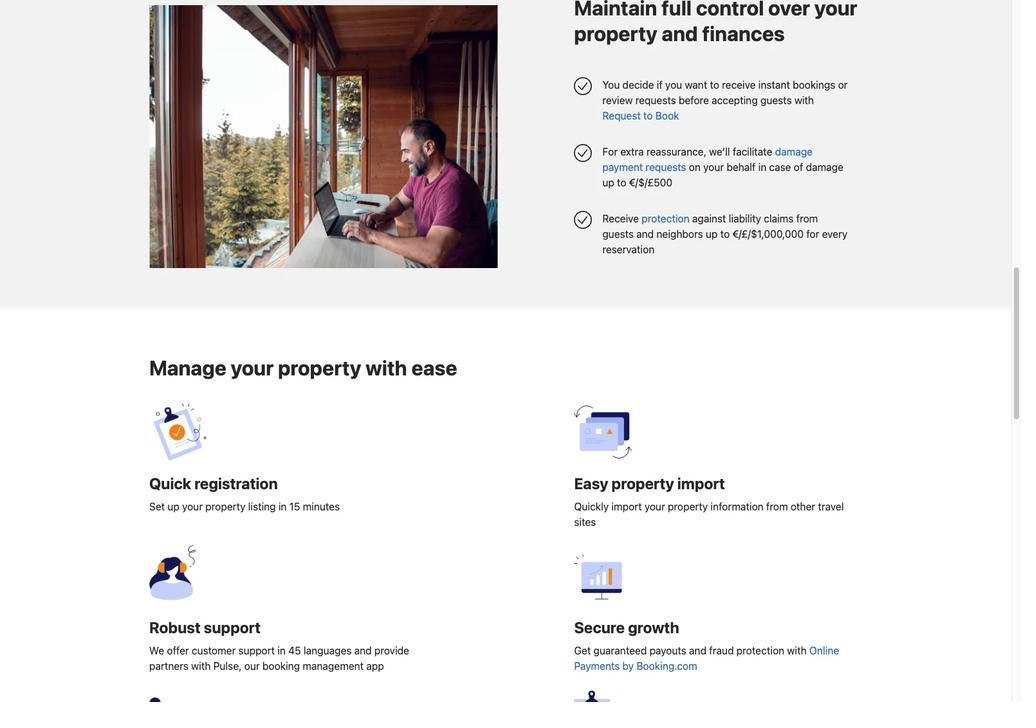 Task type: vqa. For each thing, say whether or not it's contained in the screenshot.
the bottommost the support
yes



Task type: locate. For each thing, give the bounding box(es) containing it.
and inside the against liability claims from guests and neighbors up to €/£/$1,000,000 for every reservation
[[636, 229, 654, 240]]

against
[[692, 213, 726, 225]]

and inside maintain full control over your property and finances
[[662, 21, 698, 46]]

review
[[602, 95, 633, 106]]

easy property import
[[574, 475, 725, 493]]

protection
[[642, 213, 690, 225], [737, 646, 784, 657]]

requests down reassurance, at the right top of page
[[646, 162, 686, 173]]

1 vertical spatial guests
[[602, 229, 634, 240]]

1 horizontal spatial guests
[[760, 95, 792, 106]]

guests down instant
[[760, 95, 792, 106]]

guests inside the against liability claims from guests and neighbors up to €/£/$1,000,000 for every reservation
[[602, 229, 634, 240]]

with inside we offer customer support in 45 languages and provide partners with pulse, our booking management app
[[191, 661, 211, 673]]

to down against
[[720, 229, 730, 240]]

0 vertical spatial guests
[[760, 95, 792, 106]]

want
[[685, 79, 707, 91]]

guests down receive
[[602, 229, 634, 240]]

in
[[758, 162, 766, 173], [278, 501, 287, 513], [277, 646, 286, 657]]

with down customer
[[191, 661, 211, 673]]

maintain full control over your property and finances
[[574, 0, 857, 46]]

accepting
[[712, 95, 758, 106]]

minutes
[[303, 501, 340, 513]]

with left online
[[787, 646, 807, 657]]

booking
[[262, 661, 300, 673]]

import
[[677, 475, 725, 493], [611, 501, 642, 513]]

to down payment
[[617, 177, 626, 189]]

15
[[289, 501, 300, 513]]

with down bookings
[[794, 95, 814, 106]]

with
[[794, 95, 814, 106], [365, 356, 407, 380], [787, 646, 807, 657], [191, 661, 211, 673]]

neighbors
[[657, 229, 703, 240]]

requests down if
[[635, 95, 676, 106]]

listing
[[248, 501, 276, 513]]

your
[[814, 0, 857, 20], [703, 162, 724, 173], [231, 356, 274, 380], [182, 501, 203, 513], [645, 501, 665, 513]]

1 vertical spatial damage
[[806, 162, 843, 173]]

and
[[662, 21, 698, 46], [636, 229, 654, 240], [354, 646, 372, 657], [689, 646, 706, 657]]

you
[[665, 79, 682, 91]]

to left book
[[643, 110, 653, 122]]

claims
[[764, 213, 794, 225]]

protection right the fraud
[[737, 646, 784, 657]]

protection up neighbors
[[642, 213, 690, 225]]

damage inside on your behalf in case of damage up to €/$/£500
[[806, 162, 843, 173]]

damage inside damage payment requests
[[775, 146, 813, 158]]

support up our
[[238, 646, 275, 657]]

0 horizontal spatial guests
[[602, 229, 634, 240]]

request
[[602, 110, 641, 122]]

1 vertical spatial in
[[278, 501, 287, 513]]

1 horizontal spatial up
[[602, 177, 614, 189]]

0 horizontal spatial up
[[168, 501, 179, 513]]

robust support
[[149, 619, 261, 637]]

0 vertical spatial damage
[[775, 146, 813, 158]]

1 vertical spatial from
[[766, 501, 788, 513]]

your inside maintain full control over your property and finances
[[814, 0, 857, 20]]

€/$/£500
[[629, 177, 672, 189]]

booking.com
[[636, 661, 697, 673]]

1 horizontal spatial from
[[796, 213, 818, 225]]

import inside quickly import your property information from other travel sites
[[611, 501, 642, 513]]

0 vertical spatial import
[[677, 475, 725, 493]]

every
[[822, 229, 848, 240]]

in left 15
[[278, 501, 287, 513]]

0 vertical spatial in
[[758, 162, 766, 173]]

finances
[[702, 21, 785, 46]]

with inside you decide if you want to receive instant bookings or review requests before accepting guests with request to book
[[794, 95, 814, 106]]

and down receive protection
[[636, 229, 654, 240]]

fraud
[[709, 646, 734, 657]]

up
[[602, 177, 614, 189], [706, 229, 718, 240], [168, 501, 179, 513]]

up down against
[[706, 229, 718, 240]]

quickly
[[574, 501, 609, 513]]

damage payment requests
[[602, 146, 813, 173]]

0 vertical spatial from
[[796, 213, 818, 225]]

to
[[710, 79, 719, 91], [643, 110, 653, 122], [617, 177, 626, 189], [720, 229, 730, 240]]

if
[[657, 79, 663, 91]]

secure
[[574, 619, 625, 637]]

0 vertical spatial protection
[[642, 213, 690, 225]]

guests
[[760, 95, 792, 106], [602, 229, 634, 240]]

0 horizontal spatial from
[[766, 501, 788, 513]]

from up for
[[796, 213, 818, 225]]

0 vertical spatial up
[[602, 177, 614, 189]]

over
[[768, 0, 810, 20]]

up inside on your behalf in case of damage up to €/$/£500
[[602, 177, 614, 189]]

and up the app
[[354, 646, 372, 657]]

of
[[794, 162, 803, 173]]

1 vertical spatial requests
[[646, 162, 686, 173]]

and left the fraud
[[689, 646, 706, 657]]

1 vertical spatial protection
[[737, 646, 784, 657]]

requests
[[635, 95, 676, 106], [646, 162, 686, 173]]

request to book link
[[602, 110, 679, 122]]

import down easy property import
[[611, 501, 642, 513]]

damage
[[775, 146, 813, 158], [806, 162, 843, 173]]

up inside the against liability claims from guests and neighbors up to €/£/$1,000,000 for every reservation
[[706, 229, 718, 240]]

set up your property listing in 15 minutes
[[149, 501, 340, 513]]

up down payment
[[602, 177, 614, 189]]

0 horizontal spatial import
[[611, 501, 642, 513]]

2 horizontal spatial up
[[706, 229, 718, 240]]

support
[[204, 619, 261, 637], [238, 646, 275, 657]]

book
[[655, 110, 679, 122]]

in left case
[[758, 162, 766, 173]]

manage your property with ease
[[149, 356, 457, 380]]

robust
[[149, 619, 201, 637]]

for
[[806, 229, 819, 240]]

from left the other
[[766, 501, 788, 513]]

online
[[809, 646, 839, 657]]

1 vertical spatial import
[[611, 501, 642, 513]]

0 vertical spatial requests
[[635, 95, 676, 106]]

in left 45
[[277, 646, 286, 657]]

damage up of
[[775, 146, 813, 158]]

up for protection
[[706, 229, 718, 240]]

2 vertical spatial in
[[277, 646, 286, 657]]

and down full
[[662, 21, 698, 46]]

1 horizontal spatial protection
[[737, 646, 784, 657]]

manage
[[149, 356, 226, 380]]

0 vertical spatial support
[[204, 619, 261, 637]]

€/£/$1,000,000
[[732, 229, 804, 240]]

1 vertical spatial support
[[238, 646, 275, 657]]

property inside quickly import your property information from other travel sites
[[668, 501, 708, 513]]

support inside we offer customer support in 45 languages and provide partners with pulse, our booking management app
[[238, 646, 275, 657]]

import up quickly import your property information from other travel sites
[[677, 475, 725, 493]]

up right set
[[168, 501, 179, 513]]

1 vertical spatial up
[[706, 229, 718, 240]]

property
[[574, 21, 657, 46], [278, 356, 361, 380], [612, 475, 674, 493], [205, 501, 245, 513], [668, 501, 708, 513]]

support up customer
[[204, 619, 261, 637]]

customer
[[192, 646, 236, 657]]

damage right of
[[806, 162, 843, 173]]



Task type: describe. For each thing, give the bounding box(es) containing it.
quick registration
[[149, 475, 278, 493]]

damage payment requests link
[[602, 146, 813, 173]]

receive protection
[[602, 213, 690, 225]]

0 horizontal spatial protection
[[642, 213, 690, 225]]

bookings
[[793, 79, 835, 91]]

management
[[303, 661, 364, 673]]

easy
[[574, 475, 608, 493]]

for
[[602, 146, 618, 158]]

secure growth
[[574, 619, 679, 637]]

from inside the against liability claims from guests and neighbors up to €/£/$1,000,000 for every reservation
[[796, 213, 818, 225]]

partners
[[149, 661, 188, 673]]

you
[[602, 79, 620, 91]]

1 horizontal spatial import
[[677, 475, 725, 493]]

and inside we offer customer support in 45 languages and provide partners with pulse, our booking management app
[[354, 646, 372, 657]]

guaranteed
[[594, 646, 647, 657]]

online payments by booking.com
[[574, 646, 839, 673]]

facilitate
[[733, 146, 772, 158]]

sites
[[574, 517, 596, 528]]

control
[[696, 0, 764, 20]]

in inside on your behalf in case of damage up to €/$/£500
[[758, 162, 766, 173]]

to right want
[[710, 79, 719, 91]]

travel
[[818, 501, 844, 513]]

provide
[[374, 646, 409, 657]]

offer
[[167, 646, 189, 657]]

ease
[[411, 356, 457, 380]]

case
[[769, 162, 791, 173]]

receive
[[722, 79, 756, 91]]

up for damage payment requests
[[602, 177, 614, 189]]

your inside quickly import your property information from other travel sites
[[645, 501, 665, 513]]

app
[[366, 661, 384, 673]]

quick
[[149, 475, 191, 493]]

to inside the against liability claims from guests and neighbors up to €/£/$1,000,000 for every reservation
[[720, 229, 730, 240]]

full
[[661, 0, 692, 20]]

quickly import your property information from other travel sites
[[574, 501, 844, 528]]

other
[[791, 501, 815, 513]]

before
[[679, 95, 709, 106]]

maintain
[[574, 0, 657, 20]]

behalf
[[727, 162, 756, 173]]

we
[[149, 646, 164, 657]]

on your behalf in case of damage up to €/$/£500
[[602, 162, 843, 189]]

receive
[[602, 213, 639, 225]]

wishlist illustration image
[[149, 5, 498, 268]]

your inside on your behalf in case of damage up to €/$/£500
[[703, 162, 724, 173]]

set
[[149, 501, 165, 513]]

in inside we offer customer support in 45 languages and provide partners with pulse, our booking management app
[[277, 646, 286, 657]]

reassurance,
[[647, 146, 706, 158]]

we offer customer support in 45 languages and provide partners with pulse, our booking management app
[[149, 646, 409, 673]]

payouts
[[650, 646, 686, 657]]

by
[[622, 661, 634, 673]]

pulse,
[[213, 661, 242, 673]]

for extra reassurance, we'll facilitate
[[602, 146, 775, 158]]

property inside maintain full control over your property and finances
[[574, 21, 657, 46]]

2 vertical spatial up
[[168, 501, 179, 513]]

liability
[[729, 213, 761, 225]]

against liability claims from guests and neighbors up to €/£/$1,000,000 for every reservation
[[602, 213, 848, 256]]

get
[[574, 646, 591, 657]]

you decide if you want to receive instant bookings or review requests before accepting guests with request to book
[[602, 79, 848, 122]]

to inside on your behalf in case of damage up to €/$/£500
[[617, 177, 626, 189]]

from inside quickly import your property information from other travel sites
[[766, 501, 788, 513]]

protection link
[[642, 213, 690, 225]]

languages
[[304, 646, 352, 657]]

payments
[[574, 661, 620, 673]]

extra
[[620, 146, 644, 158]]

on
[[689, 162, 701, 173]]

instant
[[758, 79, 790, 91]]

decide
[[622, 79, 654, 91]]

requests inside damage payment requests
[[646, 162, 686, 173]]

growth
[[628, 619, 679, 637]]

registration
[[194, 475, 278, 493]]

our
[[244, 661, 260, 673]]

payment
[[602, 162, 643, 173]]

we'll
[[709, 146, 730, 158]]

requests inside you decide if you want to receive instant bookings or review requests before accepting guests with request to book
[[635, 95, 676, 106]]

reservation
[[602, 244, 655, 256]]

with left ease
[[365, 356, 407, 380]]

guests inside you decide if you want to receive instant bookings or review requests before accepting guests with request to book
[[760, 95, 792, 106]]

online payments by booking.com link
[[574, 646, 839, 673]]

or
[[838, 79, 848, 91]]

get guaranteed payouts and fraud protection with
[[574, 646, 809, 657]]

45
[[288, 646, 301, 657]]

information
[[711, 501, 764, 513]]



